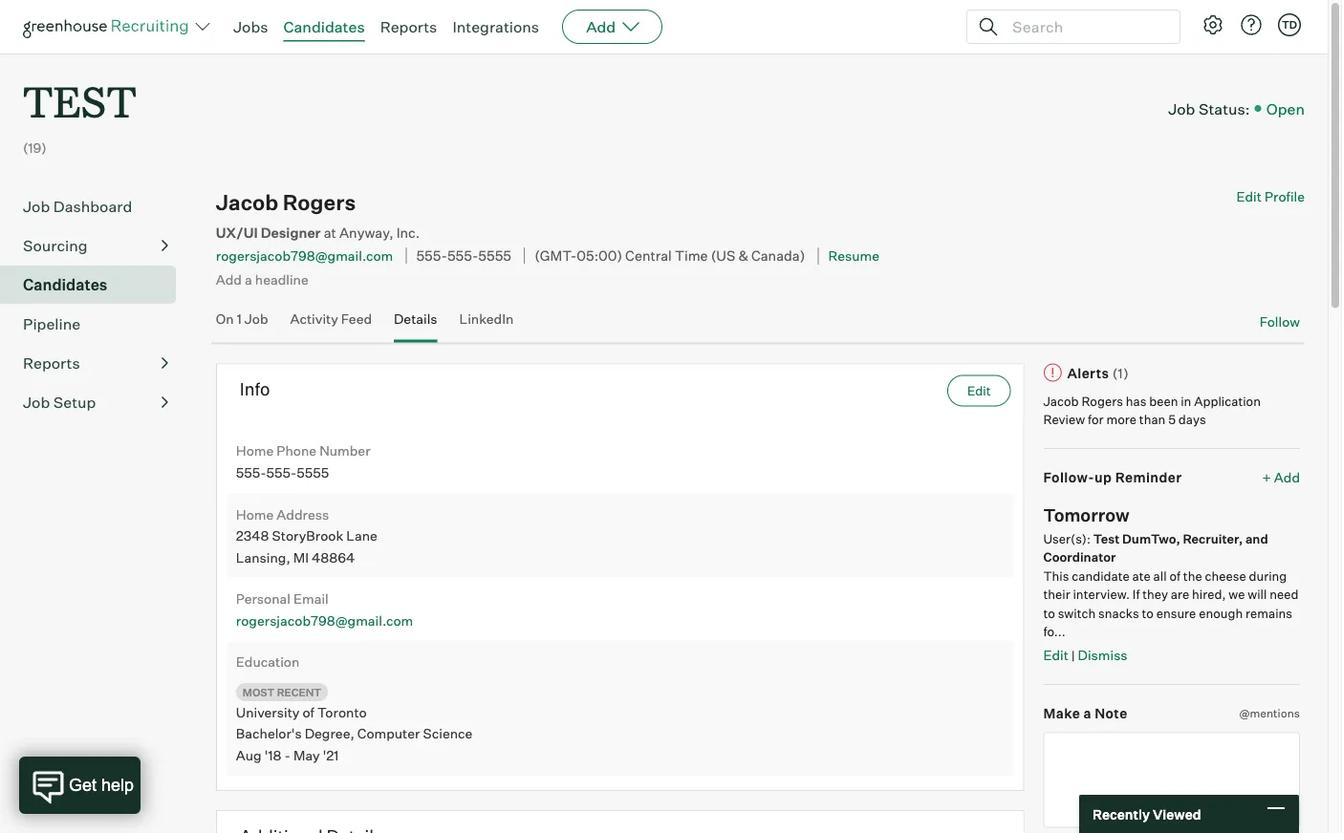 Task type: locate. For each thing, give the bounding box(es) containing it.
reports down pipeline
[[23, 354, 80, 373]]

status:
[[1199, 99, 1250, 118]]

home up 2348
[[236, 506, 274, 523]]

dismiss
[[1078, 647, 1128, 664]]

configure image
[[1202, 13, 1225, 36]]

of
[[1170, 569, 1181, 584], [303, 704, 314, 721]]

reports left integrations
[[380, 17, 437, 36]]

rogers inside jacob rogers ux/ui designer at anyway, inc.
[[283, 189, 356, 216]]

+ add
[[1263, 470, 1300, 486]]

5
[[1169, 412, 1176, 427]]

has
[[1126, 394, 1147, 409]]

&
[[738, 247, 748, 264]]

1 vertical spatial candidates
[[23, 276, 108, 295]]

reports link up job setup "link"
[[23, 352, 168, 375]]

snacks
[[1099, 606, 1139, 621]]

degree
[[305, 726, 350, 743]]

aug
[[236, 747, 262, 764]]

number
[[319, 443, 371, 460]]

rogersjacob798@gmail.com link down designer
[[216, 248, 393, 264]]

candidates link up pipeline link
[[23, 274, 168, 297]]

pipeline link
[[23, 313, 168, 336]]

details link
[[394, 311, 437, 339]]

None text field
[[1044, 733, 1300, 829]]

1 horizontal spatial of
[[1170, 569, 1181, 584]]

up
[[1095, 470, 1112, 486]]

1 vertical spatial of
[[303, 704, 314, 721]]

coordinator
[[1044, 550, 1116, 565]]

they
[[1143, 587, 1168, 602]]

0 horizontal spatial reports link
[[23, 352, 168, 375]]

0 horizontal spatial of
[[303, 704, 314, 721]]

rogers inside jacob rogers has been in application review for more than 5 days
[[1082, 394, 1123, 409]]

jacob inside jacob rogers has been in application review for more than 5 days
[[1044, 394, 1079, 409]]

0 horizontal spatial jacob
[[216, 189, 278, 216]]

toronto
[[317, 704, 367, 721]]

job inside "link"
[[23, 393, 50, 412]]

to down they
[[1142, 606, 1154, 621]]

1 vertical spatial add
[[216, 271, 242, 288]]

candidates right jobs link
[[284, 17, 365, 36]]

2 vertical spatial edit
[[1044, 647, 1069, 664]]

0 vertical spatial edit
[[1237, 189, 1262, 205]]

test dumtwo, recruiter, and coordinator
[[1044, 531, 1268, 565]]

a
[[245, 271, 252, 288], [1084, 706, 1092, 722]]

address
[[277, 506, 329, 523]]

td button
[[1274, 10, 1305, 40]]

1 vertical spatial jacob
[[1044, 394, 1079, 409]]

1 horizontal spatial to
[[1142, 606, 1154, 621]]

1 horizontal spatial a
[[1084, 706, 1092, 722]]

rogersjacob798@gmail.com down email at the left bottom of the page
[[236, 613, 413, 629]]

job up sourcing
[[23, 197, 50, 216]]

make a note
[[1044, 706, 1128, 722]]

1 horizontal spatial add
[[586, 17, 616, 36]]

this candidate ate all of the cheese during their interview. if they are hired, we will need to switch snacks to ensure enough remains fo... edit | dismiss
[[1044, 569, 1299, 664]]

of inside most recent university of toronto bachelor's degree , computer science aug '18 - may '21
[[303, 704, 314, 721]]

lane
[[346, 528, 378, 545]]

job for job setup
[[23, 393, 50, 412]]

0 horizontal spatial edit
[[968, 384, 991, 399]]

recently
[[1093, 806, 1150, 823]]

0 vertical spatial edit link
[[947, 375, 1011, 407]]

recruiter,
[[1183, 531, 1243, 547]]

1 vertical spatial edit
[[968, 384, 991, 399]]

add a headline
[[216, 271, 309, 288]]

jacob up ux/ui
[[216, 189, 278, 216]]

rogers up for in the right of the page
[[1082, 394, 1123, 409]]

than
[[1140, 412, 1166, 427]]

edit profile link
[[1237, 189, 1305, 205]]

0 vertical spatial reports link
[[380, 17, 437, 36]]

5555
[[478, 247, 512, 264], [297, 465, 329, 481]]

add
[[586, 17, 616, 36], [216, 271, 242, 288], [1274, 470, 1300, 486]]

candidates down sourcing
[[23, 276, 108, 295]]

0 vertical spatial candidates link
[[284, 17, 365, 36]]

1 horizontal spatial reports
[[380, 17, 437, 36]]

all
[[1154, 569, 1167, 584]]

1 vertical spatial a
[[1084, 706, 1092, 722]]

0 vertical spatial candidates
[[284, 17, 365, 36]]

jobs
[[233, 17, 268, 36]]

1 horizontal spatial reports link
[[380, 17, 437, 36]]

hired,
[[1192, 587, 1226, 602]]

test link
[[23, 54, 137, 133]]

home inside home phone number 555-555-5555
[[236, 443, 274, 460]]

job left status:
[[1169, 99, 1196, 118]]

edit profile
[[1237, 189, 1305, 205]]

1 vertical spatial candidates link
[[23, 274, 168, 297]]

0 vertical spatial of
[[1170, 569, 1181, 584]]

0 vertical spatial rogers
[[283, 189, 356, 216]]

0 vertical spatial 5555
[[478, 247, 512, 264]]

lansing,
[[236, 549, 290, 566]]

recent
[[277, 686, 321, 699]]

home for 555-
[[236, 443, 274, 460]]

setup
[[53, 393, 96, 412]]

home left the phone
[[236, 443, 274, 460]]

1 vertical spatial rogers
[[1082, 394, 1123, 409]]

we
[[1229, 587, 1245, 602]]

the
[[1183, 569, 1202, 584]]

job right 1
[[245, 311, 268, 328]]

0 vertical spatial add
[[586, 17, 616, 36]]

jacob inside jacob rogers ux/ui designer at anyway, inc.
[[216, 189, 278, 216]]

555- down inc.
[[416, 247, 447, 264]]

1 horizontal spatial edit link
[[1044, 647, 1069, 664]]

1 home from the top
[[236, 443, 274, 460]]

fo...
[[1044, 624, 1066, 640]]

1 vertical spatial rogersjacob798@gmail.com link
[[236, 613, 413, 629]]

0 horizontal spatial to
[[1044, 606, 1055, 621]]

of right all
[[1170, 569, 1181, 584]]

a left note
[[1084, 706, 1092, 722]]

jacob up 'review'
[[1044, 394, 1079, 409]]

0 horizontal spatial candidates link
[[23, 274, 168, 297]]

jacob for jacob rogers ux/ui designer at anyway, inc.
[[216, 189, 278, 216]]

candidates link right jobs link
[[284, 17, 365, 36]]

activity feed link
[[290, 311, 372, 339]]

candidate
[[1072, 569, 1130, 584]]

0 vertical spatial jacob
[[216, 189, 278, 216]]

rogersjacob798@gmail.com down designer
[[216, 248, 393, 264]]

rogers up at
[[283, 189, 356, 216]]

linkedin link
[[459, 311, 514, 339]]

1 vertical spatial edit link
[[1044, 647, 1069, 664]]

0 vertical spatial rogersjacob798@gmail.com link
[[216, 248, 393, 264]]

edit for edit
[[968, 384, 991, 399]]

rogers
[[283, 189, 356, 216], [1082, 394, 1123, 409]]

activity feed
[[290, 311, 372, 328]]

2 home from the top
[[236, 506, 274, 523]]

0 horizontal spatial 5555
[[297, 465, 329, 481]]

0 vertical spatial reports
[[380, 17, 437, 36]]

home inside home address 2348 storybrook lane lansing, mi 48864
[[236, 506, 274, 523]]

0 horizontal spatial add
[[216, 271, 242, 288]]

555- down the phone
[[266, 465, 297, 481]]

central
[[625, 247, 672, 264]]

and
[[1246, 531, 1268, 547]]

computer
[[357, 726, 420, 743]]

reports link
[[380, 17, 437, 36], [23, 352, 168, 375]]

candidates link
[[284, 17, 365, 36], [23, 274, 168, 297]]

2 horizontal spatial add
[[1274, 470, 1300, 486]]

1 horizontal spatial rogers
[[1082, 394, 1123, 409]]

0 vertical spatial home
[[236, 443, 274, 460]]

to up fo...
[[1044, 606, 1055, 621]]

(1)
[[1113, 365, 1129, 382]]

rogers for jacob rogers has been in application review for more than 5 days
[[1082, 394, 1123, 409]]

edit
[[1237, 189, 1262, 205], [968, 384, 991, 399], [1044, 647, 1069, 664]]

1 vertical spatial 5555
[[297, 465, 329, 481]]

job left setup
[[23, 393, 50, 412]]

1 horizontal spatial candidates
[[284, 17, 365, 36]]

tomorrow
[[1044, 505, 1130, 526]]

add button
[[562, 10, 663, 44]]

education
[[236, 654, 300, 671]]

1 horizontal spatial jacob
[[1044, 394, 1079, 409]]

rogersjacob798@gmail.com link down email at the left bottom of the page
[[236, 613, 413, 629]]

reports link left integrations
[[380, 17, 437, 36]]

dismiss link
[[1078, 647, 1128, 664]]

1 horizontal spatial edit
[[1044, 647, 1069, 664]]

(gmt-05:00) central time (us & canada)
[[535, 247, 805, 264]]

1 vertical spatial reports
[[23, 354, 80, 373]]

+
[[1263, 470, 1271, 486]]

reports
[[380, 17, 437, 36], [23, 354, 80, 373]]

at
[[324, 224, 336, 241]]

ate
[[1133, 569, 1151, 584]]

5555 down the phone
[[297, 465, 329, 481]]

test
[[1094, 531, 1120, 547]]

1 horizontal spatial candidates link
[[284, 17, 365, 36]]

of down "recent"
[[303, 704, 314, 721]]

0 horizontal spatial candidates
[[23, 276, 108, 295]]

add inside popup button
[[586, 17, 616, 36]]

(us
[[711, 247, 736, 264]]

0 horizontal spatial reports
[[23, 354, 80, 373]]

personal
[[236, 591, 291, 608]]

a left headline
[[245, 271, 252, 288]]

2 horizontal spatial edit
[[1237, 189, 1262, 205]]

+ add link
[[1263, 469, 1300, 487]]

0 horizontal spatial rogers
[[283, 189, 356, 216]]

0 horizontal spatial a
[[245, 271, 252, 288]]

1 vertical spatial home
[[236, 506, 274, 523]]

a for add
[[245, 271, 252, 288]]

0 vertical spatial rogersjacob798@gmail.com
[[216, 248, 393, 264]]

viewed
[[1153, 806, 1201, 823]]

edit link
[[947, 375, 1011, 407], [1044, 647, 1069, 664]]

application
[[1194, 394, 1261, 409]]

5555 left (gmt-
[[478, 247, 512, 264]]

0 vertical spatial a
[[245, 271, 252, 288]]



Task type: vqa. For each thing, say whether or not it's contained in the screenshot.
LANSING,
yes



Task type: describe. For each thing, give the bounding box(es) containing it.
@mentions link
[[1239, 705, 1300, 723]]

2 vertical spatial add
[[1274, 470, 1300, 486]]

will
[[1248, 587, 1267, 602]]

profile
[[1265, 189, 1305, 205]]

05:00)
[[577, 247, 622, 264]]

pipeline
[[23, 315, 80, 334]]

follow link
[[1260, 313, 1300, 331]]

need
[[1270, 587, 1299, 602]]

a for make
[[1084, 706, 1092, 722]]

job dashboard
[[23, 197, 132, 216]]

'18
[[265, 747, 282, 764]]

storybrook
[[272, 528, 343, 545]]

review
[[1044, 412, 1085, 427]]

ux/ui
[[216, 224, 258, 241]]

5555 inside home phone number 555-555-5555
[[297, 465, 329, 481]]

(gmt-
[[535, 247, 577, 264]]

recently viewed
[[1093, 806, 1201, 823]]

info
[[240, 379, 270, 400]]

on 1 job
[[216, 311, 268, 328]]

job setup link
[[23, 391, 168, 414]]

home for storybrook
[[236, 506, 274, 523]]

if
[[1133, 587, 1140, 602]]

rogers for jacob rogers ux/ui designer at anyway, inc.
[[283, 189, 356, 216]]

edit for edit profile
[[1237, 189, 1262, 205]]

1 horizontal spatial 5555
[[478, 247, 512, 264]]

their
[[1044, 587, 1071, 602]]

ensure
[[1157, 606, 1196, 621]]

job for job dashboard
[[23, 197, 50, 216]]

add for add
[[586, 17, 616, 36]]

of inside this candidate ate all of the cheese during their interview. if they are hired, we will need to switch snacks to ensure enough remains fo... edit | dismiss
[[1170, 569, 1181, 584]]

follow-
[[1044, 470, 1095, 486]]

enough
[[1199, 606, 1243, 621]]

most recent university of toronto bachelor's degree , computer science aug '18 - may '21
[[236, 686, 473, 764]]

resume
[[828, 248, 880, 264]]

are
[[1171, 587, 1190, 602]]

science
[[423, 726, 473, 743]]

been
[[1149, 394, 1178, 409]]

headline
[[255, 271, 309, 288]]

phone
[[277, 443, 317, 460]]

anyway,
[[339, 224, 393, 241]]

feed
[[341, 311, 372, 328]]

td
[[1282, 18, 1298, 31]]

most
[[243, 686, 275, 699]]

greenhouse recruiting image
[[23, 15, 195, 38]]

'21
[[323, 747, 339, 764]]

jacob for jacob rogers has been in application review for more than 5 days
[[1044, 394, 1079, 409]]

add for add a headline
[[216, 271, 242, 288]]

designer
[[261, 224, 321, 241]]

in
[[1181, 394, 1192, 409]]

sourcing
[[23, 236, 88, 255]]

switch
[[1058, 606, 1096, 621]]

555- up 2348
[[236, 465, 266, 481]]

jacob rogers has been in application review for more than 5 days
[[1044, 394, 1261, 427]]

sourcing link
[[23, 234, 168, 257]]

more
[[1107, 412, 1137, 427]]

user(s):
[[1044, 531, 1094, 547]]

-
[[285, 747, 291, 764]]

job status:
[[1169, 99, 1250, 118]]

48864
[[312, 549, 355, 566]]

td button
[[1278, 13, 1301, 36]]

Search text field
[[1008, 13, 1163, 41]]

1 vertical spatial rogersjacob798@gmail.com
[[236, 613, 413, 629]]

1
[[237, 311, 242, 328]]

on 1 job link
[[216, 311, 268, 339]]

1 to from the left
[[1044, 606, 1055, 621]]

cheese
[[1205, 569, 1246, 584]]

open
[[1267, 99, 1305, 118]]

job setup
[[23, 393, 96, 412]]

linkedin
[[459, 311, 514, 328]]

(19)
[[23, 140, 47, 157]]

remains
[[1246, 606, 1293, 621]]

interview.
[[1073, 587, 1130, 602]]

mi
[[293, 549, 309, 566]]

555- up the linkedin
[[447, 247, 478, 264]]

edit inside this candidate ate all of the cheese during their interview. if they are hired, we will need to switch snacks to ensure enough remains fo... edit | dismiss
[[1044, 647, 1069, 664]]

integrations link
[[453, 17, 539, 36]]

follow-up reminder
[[1044, 470, 1182, 486]]

during
[[1249, 569, 1287, 584]]

job dashboard link
[[23, 195, 168, 218]]

1 vertical spatial reports link
[[23, 352, 168, 375]]

jobs link
[[233, 17, 268, 36]]

may
[[293, 747, 320, 764]]

personal email rogersjacob798@gmail.com
[[236, 591, 413, 629]]

job for job status:
[[1169, 99, 1196, 118]]

for
[[1088, 412, 1104, 427]]

0 horizontal spatial edit link
[[947, 375, 1011, 407]]

home address 2348 storybrook lane lansing, mi 48864
[[236, 506, 378, 566]]

reminder
[[1115, 470, 1182, 486]]

2 to from the left
[[1142, 606, 1154, 621]]



